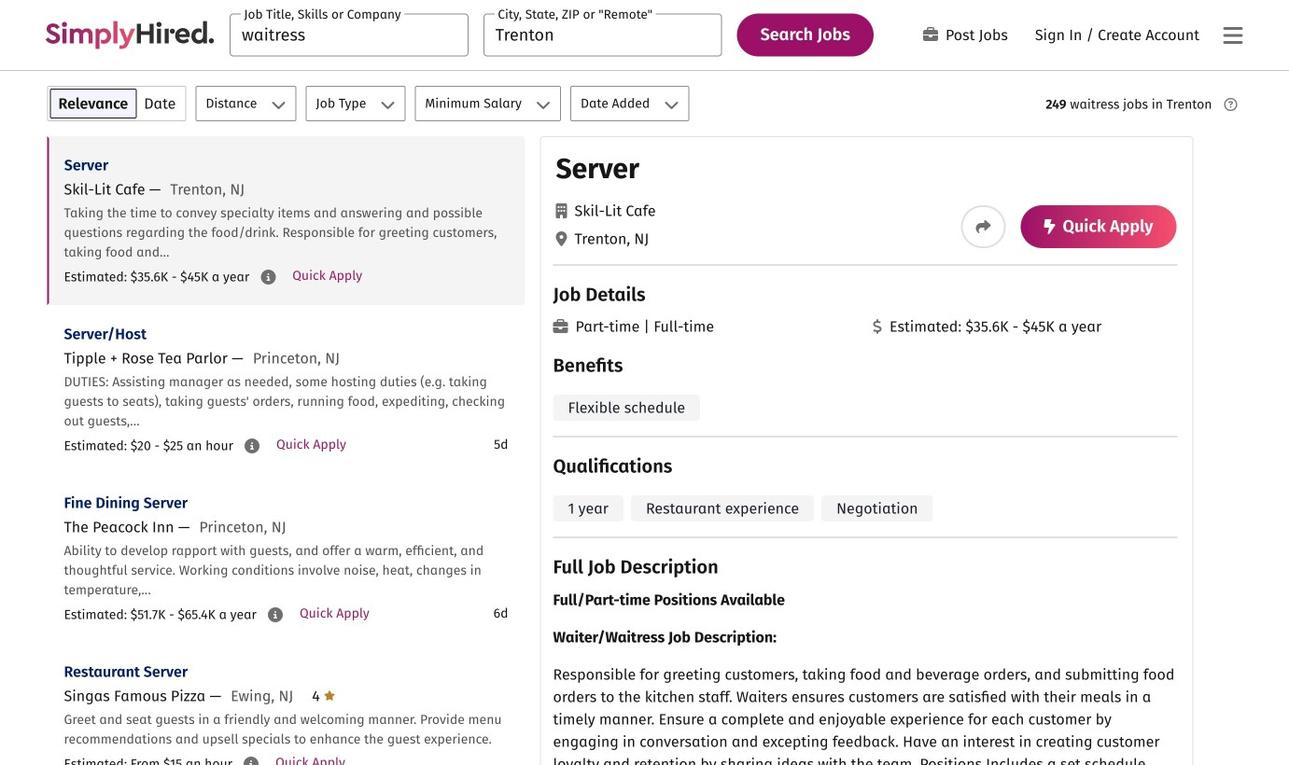 Task type: describe. For each thing, give the bounding box(es) containing it.
0 horizontal spatial job salary disclaimer image
[[245, 439, 260, 454]]

bolt lightning image
[[1045, 219, 1056, 234]]

main menu image
[[1224, 24, 1244, 47]]

star image
[[324, 689, 335, 704]]

building image
[[556, 204, 567, 219]]

1 vertical spatial job salary disclaimer image
[[244, 758, 259, 766]]

1 horizontal spatial job salary disclaimer image
[[268, 608, 283, 623]]



Task type: locate. For each thing, give the bounding box(es) containing it.
0 horizontal spatial briefcase image
[[553, 319, 568, 334]]

1 vertical spatial briefcase image
[[553, 319, 568, 334]]

job salary disclaimer image
[[245, 439, 260, 454], [268, 608, 283, 623]]

dollar sign image
[[873, 319, 883, 334]]

4 out of 5 stars element
[[312, 688, 335, 706]]

1 horizontal spatial job salary disclaimer image
[[261, 270, 276, 285]]

None field
[[230, 14, 469, 57], [484, 14, 723, 57], [230, 14, 469, 57], [484, 14, 723, 57]]

share this job image
[[977, 219, 992, 234]]

simplyhired logo image
[[45, 21, 215, 49]]

job salary disclaimer image
[[261, 270, 276, 285], [244, 758, 259, 766]]

location dot image
[[556, 232, 567, 247]]

1 vertical spatial job salary disclaimer image
[[268, 608, 283, 623]]

briefcase image
[[924, 27, 939, 42], [553, 319, 568, 334]]

briefcase image inside server element
[[553, 319, 568, 334]]

sponsored jobs disclaimer image
[[1225, 98, 1238, 111]]

0 vertical spatial job salary disclaimer image
[[245, 439, 260, 454]]

1 horizontal spatial briefcase image
[[924, 27, 939, 42]]

list
[[47, 136, 525, 766]]

0 vertical spatial briefcase image
[[924, 27, 939, 42]]

server element
[[540, 136, 1194, 766]]

0 horizontal spatial job salary disclaimer image
[[244, 758, 259, 766]]

None text field
[[230, 14, 469, 57], [484, 14, 723, 57], [230, 14, 469, 57], [484, 14, 723, 57]]

0 vertical spatial job salary disclaimer image
[[261, 270, 276, 285]]



Task type: vqa. For each thing, say whether or not it's contained in the screenshot.
DOLLAR SIGN icon
yes



